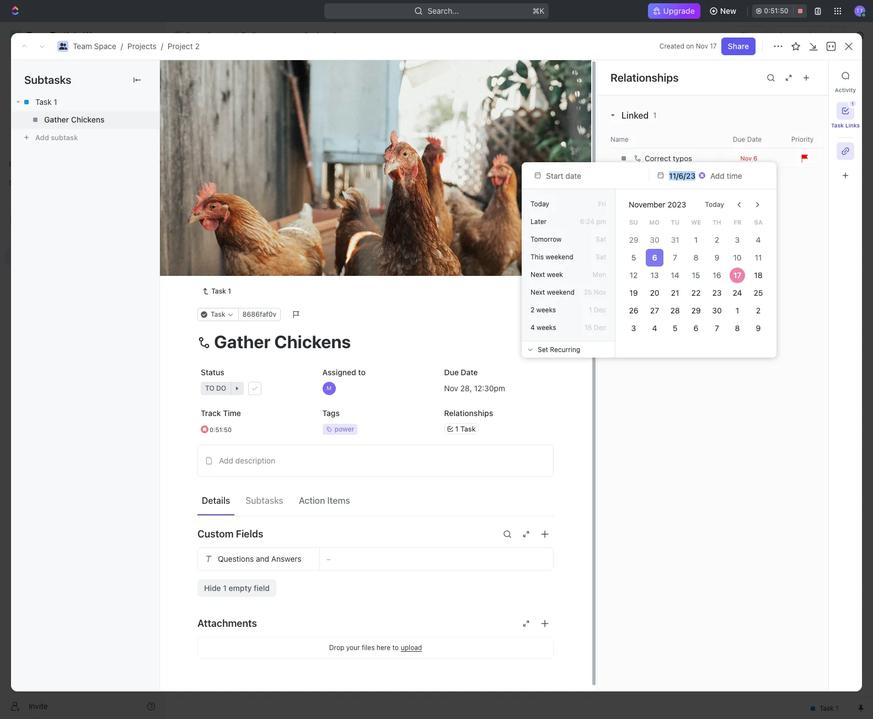 Task type: vqa. For each thing, say whether or not it's contained in the screenshot.


Task type: describe. For each thing, give the bounding box(es) containing it.
1 horizontal spatial 30
[[713, 306, 722, 315]]

0 horizontal spatial projects link
[[127, 41, 157, 51]]

mon
[[593, 270, 607, 278]]

to inside drop your files here to upload
[[393, 644, 399, 652]]

upload button
[[401, 644, 422, 652]]

user group image
[[11, 216, 20, 223]]

28
[[671, 306, 680, 315]]

0 vertical spatial project
[[304, 30, 331, 40]]

name
[[611, 135, 629, 143]]

nov 6 button
[[722, 154, 777, 162]]

tomorrow
[[531, 235, 562, 243]]

11
[[756, 253, 763, 262]]

2 horizontal spatial add task button
[[787, 67, 834, 84]]

table link
[[333, 99, 354, 115]]

favorites button
[[4, 158, 42, 171]]

fields
[[236, 528, 264, 540]]

your
[[346, 644, 360, 652]]

1 vertical spatial add task button
[[283, 153, 330, 167]]

1 vertical spatial share
[[728, 41, 750, 51]]

today inside button
[[706, 200, 725, 208]]

sidebar navigation
[[0, 22, 165, 719]]

docs
[[26, 95, 45, 104]]

week
[[547, 270, 563, 278]]

home link
[[4, 54, 160, 71]]

status
[[201, 368, 225, 377]]

8686faf0v button
[[238, 308, 281, 321]]

gather
[[44, 115, 69, 124]]

sat for tomorrow
[[596, 235, 607, 243]]

2 horizontal spatial 4
[[757, 235, 761, 244]]

1 vertical spatial project
[[168, 41, 193, 51]]

date
[[461, 368, 478, 377]]

add task for the rightmost add task button
[[794, 71, 827, 80]]

gantt
[[375, 102, 395, 111]]

gantt link
[[373, 99, 395, 115]]

nov inside nov 6 dropdown button
[[741, 154, 752, 161]]

correct
[[645, 154, 671, 163]]

action
[[299, 496, 325, 506]]

15 for 15
[[692, 270, 701, 280]]

1 vertical spatial task 1
[[222, 192, 245, 201]]

due date
[[444, 368, 478, 377]]

26
[[629, 306, 639, 315]]

Search tasks... text field
[[736, 125, 847, 142]]

1 vertical spatial project 2
[[192, 66, 257, 84]]

0 horizontal spatial 5
[[632, 253, 636, 262]]

items
[[328, 496, 350, 506]]

custom fields
[[198, 528, 264, 540]]

next for next week
[[531, 270, 545, 278]]

1 vertical spatial relationships
[[444, 408, 494, 418]]

1 horizontal spatial nov
[[696, 42, 709, 50]]

today button
[[699, 196, 731, 213]]

1 task
[[456, 424, 476, 433]]

1 horizontal spatial project 2 link
[[291, 29, 340, 42]]

board
[[206, 102, 228, 111]]

favorites
[[9, 160, 38, 168]]

we
[[692, 218, 701, 225]]

1 inside custom fields element
[[223, 583, 227, 593]]

references
[[622, 221, 668, 231]]

team for team space
[[185, 30, 205, 40]]

tree inside sidebar navigation
[[4, 192, 160, 341]]

1 horizontal spatial 29
[[692, 306, 701, 315]]

dashboards link
[[4, 110, 160, 127]]

track time
[[201, 408, 241, 418]]

0 horizontal spatial project 2 link
[[168, 41, 200, 51]]

0
[[673, 221, 678, 230]]

weeks for 4 weeks
[[537, 323, 557, 331]]

task sidebar content section
[[597, 60, 874, 692]]

Edit task name text field
[[198, 331, 554, 352]]

6:24
[[581, 217, 595, 225]]

attachments button
[[198, 610, 554, 637]]

0 vertical spatial 30
[[650, 235, 660, 244]]

add description
[[219, 456, 275, 465]]

dec for 15 dec
[[594, 323, 607, 331]]

gather chickens link
[[11, 111, 160, 129]]

1 button for 1
[[247, 191, 262, 202]]

24
[[734, 288, 743, 297]]

0:51:50
[[765, 7, 789, 15]]

search...
[[428, 6, 459, 15]]

mo
[[650, 218, 660, 225]]

1 button inside task sidebar navigation tab list
[[837, 100, 857, 120]]

custom
[[198, 528, 234, 540]]

1 horizontal spatial add task
[[297, 156, 326, 164]]

22
[[692, 288, 701, 297]]

0 horizontal spatial task 1 link
[[11, 93, 160, 111]]

docs link
[[4, 91, 160, 109]]

table
[[335, 102, 354, 111]]

1 vertical spatial 8
[[736, 323, 741, 333]]

later
[[531, 217, 547, 225]]

space for team space
[[207, 30, 229, 40]]

questions and answers
[[218, 554, 302, 563]]

inbox link
[[4, 72, 160, 90]]

inbox
[[26, 76, 46, 86]]

1 horizontal spatial 9
[[757, 323, 761, 333]]

weekend for this weekend
[[546, 253, 574, 261]]

0 horizontal spatial user group image
[[59, 43, 67, 50]]

0:51:50 button
[[753, 4, 807, 18]]

27
[[650, 306, 659, 315]]

1 horizontal spatial 17
[[734, 270, 742, 280]]

space for team space / projects / project 2
[[94, 41, 116, 51]]

18
[[755, 270, 763, 280]]

linked 1
[[622, 110, 657, 120]]

dashboards
[[26, 114, 69, 123]]

tags
[[323, 408, 340, 418]]

list
[[248, 102, 261, 111]]

task links
[[832, 122, 861, 129]]

⌘k
[[533, 6, 545, 15]]

0 horizontal spatial 7
[[674, 253, 678, 262]]

attachments
[[198, 618, 257, 629]]

assignees button
[[446, 127, 498, 140]]

2023
[[668, 200, 687, 209]]

1 vertical spatial task 1 link
[[198, 285, 236, 298]]

new button
[[705, 2, 744, 20]]

0 vertical spatial 8
[[694, 253, 699, 262]]

files
[[362, 644, 375, 652]]

in
[[205, 156, 212, 164]]

15 for 15 dec
[[585, 323, 592, 331]]

add down 'calendar' link
[[297, 156, 309, 164]]

custom fields element
[[198, 547, 554, 597]]

0 horizontal spatial projects
[[127, 41, 157, 51]]

description
[[235, 456, 275, 465]]

add task for the left add task button
[[222, 230, 255, 239]]

1 button for 2
[[248, 210, 263, 221]]

0 horizontal spatial 29
[[629, 235, 639, 244]]

23
[[713, 288, 722, 297]]

pm
[[597, 217, 607, 225]]

hide button
[[568, 127, 592, 140]]

6 inside dropdown button
[[754, 154, 758, 161]]

13
[[651, 270, 659, 280]]

created on nov 17
[[660, 42, 717, 50]]

to do
[[205, 261, 226, 269]]

19
[[630, 288, 638, 297]]

team space
[[185, 30, 229, 40]]

0 vertical spatial 3
[[736, 235, 741, 244]]

1 horizontal spatial 4
[[652, 323, 657, 333]]

1 horizontal spatial team space link
[[172, 29, 232, 42]]

sa
[[755, 218, 763, 225]]



Task type: locate. For each thing, give the bounding box(es) containing it.
17 right on
[[711, 42, 717, 50]]

25 down 18
[[754, 288, 764, 297]]

spaces
[[9, 179, 32, 187]]

0 vertical spatial weekend
[[546, 253, 574, 261]]

upload
[[401, 644, 422, 652]]

7 down '31'
[[674, 253, 678, 262]]

1 inside task sidebar navigation tab list
[[852, 101, 854, 107]]

/
[[234, 30, 236, 40], [286, 30, 289, 40], [121, 41, 123, 51], [161, 41, 163, 51]]

0 vertical spatial task 1
[[35, 97, 57, 107]]

relationships up linked 1
[[611, 71, 679, 84]]

weekend up week
[[546, 253, 574, 261]]

0 horizontal spatial project 2
[[192, 66, 257, 84]]

gather chickens
[[44, 115, 105, 124]]

share down the new button
[[741, 30, 762, 40]]

add task down the automations button at the right
[[794, 71, 827, 80]]

action items button
[[295, 491, 355, 511]]

subtasks down home
[[24, 73, 71, 86]]

tree
[[4, 192, 160, 341]]

25
[[584, 288, 592, 296], [754, 288, 764, 297]]

1 vertical spatial subtasks
[[246, 496, 284, 506]]

1 vertical spatial weeks
[[537, 323, 557, 331]]

1 vertical spatial 5
[[673, 323, 678, 333]]

sat down pm
[[596, 235, 607, 243]]

nov
[[696, 42, 709, 50], [741, 154, 752, 161], [594, 288, 607, 296]]

add left description at the bottom left of the page
[[219, 456, 233, 465]]

1 horizontal spatial projects
[[252, 30, 281, 40]]

0 horizontal spatial hide
[[204, 583, 221, 593]]

1 horizontal spatial hide
[[573, 129, 588, 137]]

this weekend
[[531, 253, 574, 261]]

4 down 2 weeks at the right of the page
[[531, 323, 535, 331]]

assignees
[[460, 129, 493, 137]]

track
[[201, 408, 221, 418]]

1 horizontal spatial subtasks
[[246, 496, 284, 506]]

1 vertical spatial next
[[531, 288, 545, 296]]

2 horizontal spatial add task
[[794, 71, 827, 80]]

1 horizontal spatial relationships
[[611, 71, 679, 84]]

2 vertical spatial task 1
[[212, 287, 231, 295]]

next left week
[[531, 270, 545, 278]]

add task button down task 2 on the top of the page
[[217, 229, 259, 242]]

1 vertical spatial 6
[[652, 253, 657, 262]]

team for team space / projects / project 2
[[73, 41, 92, 51]]

today up th on the top of page
[[706, 200, 725, 208]]

0 vertical spatial project 2
[[304, 30, 337, 40]]

november 2023
[[629, 200, 687, 209]]

add task button down 'calendar' link
[[283, 153, 330, 167]]

1 vertical spatial 3
[[632, 323, 636, 333]]

drop
[[329, 644, 345, 652]]

8 down '24'
[[736, 323, 741, 333]]

1 inside linked 1
[[654, 110, 657, 120]]

0 horizontal spatial 3
[[632, 323, 636, 333]]

do
[[216, 261, 226, 269]]

2 dec from the top
[[594, 323, 607, 331]]

15 up 22 in the top of the page
[[692, 270, 701, 280]]

1 button right task 2 on the top of the page
[[248, 210, 263, 221]]

1 horizontal spatial projects link
[[238, 29, 284, 42]]

weeks down 2 weeks at the right of the page
[[537, 323, 557, 331]]

task 1 link down "to do"
[[198, 285, 236, 298]]

correct typos
[[645, 154, 693, 163]]

1
[[54, 97, 57, 107], [852, 101, 854, 107], [654, 110, 657, 120], [241, 192, 245, 201], [258, 192, 261, 200], [259, 211, 262, 220], [695, 235, 698, 244], [228, 287, 231, 295], [589, 306, 592, 314], [736, 306, 740, 315], [456, 424, 459, 433], [223, 583, 227, 593]]

today up "later"
[[531, 200, 550, 208]]

next up 2 weeks at the right of the page
[[531, 288, 545, 296]]

invite
[[29, 701, 48, 711]]

1 dec
[[589, 306, 607, 314]]

1 horizontal spatial to
[[358, 368, 366, 377]]

add down task 2 on the top of the page
[[222, 230, 237, 239]]

25 for 25
[[754, 288, 764, 297]]

0 vertical spatial next
[[531, 270, 545, 278]]

1 vertical spatial 17
[[734, 270, 742, 280]]

8686faf0v
[[243, 310, 277, 318]]

add description button
[[201, 452, 550, 470]]

1 vertical spatial weekend
[[547, 288, 575, 296]]

th
[[713, 218, 722, 225]]

9 down 18
[[757, 323, 761, 333]]

4 down the 27
[[652, 323, 657, 333]]

correct typos link
[[631, 149, 719, 168]]

next
[[531, 270, 545, 278], [531, 288, 545, 296]]

8 up 22 in the top of the page
[[694, 253, 699, 262]]

this
[[531, 253, 544, 261]]

4
[[757, 235, 761, 244], [531, 323, 535, 331], [652, 323, 657, 333]]

0 vertical spatial share
[[741, 30, 762, 40]]

30 down 23
[[713, 306, 722, 315]]

0 horizontal spatial space
[[94, 41, 116, 51]]

task inside tab list
[[832, 122, 844, 129]]

sat up mon
[[596, 253, 607, 261]]

Due date text field
[[670, 171, 697, 180]]

team
[[185, 30, 205, 40], [73, 41, 92, 51]]

29
[[629, 235, 639, 244], [692, 306, 701, 315]]

2 vertical spatial 1 button
[[248, 210, 263, 221]]

drop your files here to upload
[[329, 644, 422, 652]]

details
[[202, 496, 230, 506]]

tu
[[671, 218, 680, 225]]

3 down 26
[[632, 323, 636, 333]]

1 horizontal spatial task 1 link
[[198, 285, 236, 298]]

hide for hide 1 empty field
[[204, 583, 221, 593]]

empty
[[229, 583, 252, 593]]

and
[[256, 554, 269, 563]]

0 horizontal spatial today
[[531, 200, 550, 208]]

0 horizontal spatial add task
[[222, 230, 255, 239]]

created
[[660, 42, 685, 50]]

1 25 from the left
[[584, 288, 592, 296]]

0 horizontal spatial add task button
[[217, 229, 259, 242]]

16
[[713, 270, 722, 280]]

1 button up task links
[[837, 100, 857, 120]]

0 vertical spatial user group image
[[175, 33, 182, 38]]

user group image
[[175, 33, 182, 38], [59, 43, 67, 50]]

1 button down progress
[[247, 191, 262, 202]]

user group image left team space
[[175, 33, 182, 38]]

subtasks up fields
[[246, 496, 284, 506]]

activity
[[836, 87, 857, 93]]

1 horizontal spatial project 2
[[304, 30, 337, 40]]

0 vertical spatial projects
[[252, 30, 281, 40]]

linked
[[622, 110, 649, 120]]

2 horizontal spatial 6
[[754, 154, 758, 161]]

relationships up 1 task
[[444, 408, 494, 418]]

add down the automations button at the right
[[794, 71, 809, 80]]

subtasks button
[[241, 491, 288, 511]]

9 up the '16'
[[715, 253, 720, 262]]

0 horizontal spatial team space link
[[73, 41, 116, 51]]

fr
[[734, 218, 742, 225]]

add task down task 2 on the top of the page
[[222, 230, 255, 239]]

space
[[207, 30, 229, 40], [94, 41, 116, 51]]

Add time text field
[[711, 171, 744, 180]]

relationships inside task sidebar content section
[[611, 71, 679, 84]]

7 down 23
[[715, 323, 720, 333]]

hide inside custom fields element
[[204, 583, 221, 593]]

in progress
[[205, 156, 249, 164]]

0 vertical spatial 6
[[754, 154, 758, 161]]

recurring
[[550, 345, 581, 353]]

add task down calendar
[[297, 156, 326, 164]]

2 vertical spatial 6
[[694, 323, 699, 333]]

hide left name
[[573, 129, 588, 137]]

1 vertical spatial projects
[[127, 41, 157, 51]]

add task button down the automations button at the right
[[787, 67, 834, 84]]

1 horizontal spatial 5
[[673, 323, 678, 333]]

17 up '24'
[[734, 270, 742, 280]]

0 vertical spatial 17
[[711, 42, 717, 50]]

25 up the 1 dec
[[584, 288, 592, 296]]

next weekend
[[531, 288, 575, 296]]

31
[[672, 235, 680, 244]]

user group image up home link
[[59, 43, 67, 50]]

1 sat from the top
[[596, 235, 607, 243]]

12
[[630, 270, 638, 280]]

weeks up 4 weeks
[[537, 306, 556, 314]]

0 vertical spatial space
[[207, 30, 229, 40]]

action items
[[299, 496, 350, 506]]

29 down 22 in the top of the page
[[692, 306, 701, 315]]

details button
[[198, 491, 235, 511]]

1 horizontal spatial add task button
[[283, 153, 330, 167]]

0 horizontal spatial 30
[[650, 235, 660, 244]]

0 vertical spatial 9
[[715, 253, 720, 262]]

time
[[223, 408, 241, 418]]

0 horizontal spatial relationships
[[444, 408, 494, 418]]

0 vertical spatial weeks
[[537, 306, 556, 314]]

10
[[734, 253, 742, 262]]

sat for this weekend
[[596, 253, 607, 261]]

0 vertical spatial subtasks
[[24, 73, 71, 86]]

0 horizontal spatial subtasks
[[24, 73, 71, 86]]

dec down the 1 dec
[[594, 323, 607, 331]]

next for next weekend
[[531, 288, 545, 296]]

Start date text field
[[546, 171, 638, 180]]

set recurring
[[538, 345, 581, 353]]

0 horizontal spatial team
[[73, 41, 92, 51]]

0 horizontal spatial nov
[[594, 288, 607, 296]]

task 1 down do at the top of page
[[212, 287, 231, 295]]

25 nov
[[584, 288, 607, 296]]

upgrade
[[664, 6, 695, 15]]

task 1 up dashboards
[[35, 97, 57, 107]]

3 up '10'
[[736, 235, 741, 244]]

add inside add description button
[[219, 456, 233, 465]]

user group image inside team space link
[[175, 33, 182, 38]]

subtasks inside button
[[246, 496, 284, 506]]

2 vertical spatial nov
[[594, 288, 607, 296]]

hide inside hide button
[[573, 129, 588, 137]]

0 vertical spatial hide
[[573, 129, 588, 137]]

task 1 link up chickens
[[11, 93, 160, 111]]

field
[[254, 583, 270, 593]]

2
[[333, 30, 337, 40], [195, 41, 200, 51], [244, 66, 254, 84], [262, 156, 266, 164], [241, 211, 246, 221], [715, 235, 720, 244], [239, 261, 243, 269], [531, 306, 535, 314], [757, 306, 761, 315]]

2 vertical spatial project
[[192, 66, 241, 84]]

nov 6
[[741, 154, 758, 161]]

15 dec
[[585, 323, 607, 331]]

nov up add time text field
[[741, 154, 752, 161]]

to left do at the top of page
[[205, 261, 214, 269]]

8
[[694, 253, 699, 262], [736, 323, 741, 333]]

nov down mon
[[594, 288, 607, 296]]

0 horizontal spatial 4
[[531, 323, 535, 331]]

5 down 28 on the right top of page
[[673, 323, 678, 333]]

assigned
[[323, 368, 356, 377]]

4 weeks
[[531, 323, 557, 331]]

15 down the 1 dec
[[585, 323, 592, 331]]

1 horizontal spatial 8
[[736, 323, 741, 333]]

home
[[26, 57, 48, 67]]

task 1 up task 2 on the top of the page
[[222, 192, 245, 201]]

21
[[672, 288, 680, 297]]

subtasks
[[24, 73, 71, 86], [246, 496, 284, 506]]

20
[[650, 288, 660, 297]]

2 25 from the left
[[754, 288, 764, 297]]

6 up 13
[[652, 253, 657, 262]]

1 button
[[837, 100, 857, 120], [247, 191, 262, 202], [248, 210, 263, 221]]

17
[[711, 42, 717, 50], [734, 270, 742, 280]]

1 vertical spatial 15
[[585, 323, 592, 331]]

2 vertical spatial add task
[[222, 230, 255, 239]]

6 down search tasks... text box at the right top
[[754, 154, 758, 161]]

0 vertical spatial dec
[[594, 306, 607, 314]]

1 horizontal spatial team
[[185, 30, 205, 40]]

1 next from the top
[[531, 270, 545, 278]]

4 up 11
[[757, 235, 761, 244]]

29 down references at the top right of the page
[[629, 235, 639, 244]]

0 vertical spatial to
[[205, 261, 214, 269]]

upgrade link
[[648, 3, 701, 19]]

30 down references 0
[[650, 235, 660, 244]]

task sidebar navigation tab list
[[832, 67, 861, 184]]

1 horizontal spatial 6
[[694, 323, 699, 333]]

0 vertical spatial team
[[185, 30, 205, 40]]

1 vertical spatial 29
[[692, 306, 701, 315]]

0 vertical spatial task 1 link
[[11, 93, 160, 111]]

board link
[[204, 99, 228, 115]]

1 dec from the top
[[594, 306, 607, 314]]

to right assigned
[[358, 368, 366, 377]]

0 vertical spatial nov
[[696, 42, 709, 50]]

su
[[630, 218, 638, 225]]

project 2 inside project 2 link
[[304, 30, 337, 40]]

1 horizontal spatial today
[[706, 200, 725, 208]]

weeks for 2 weeks
[[537, 306, 556, 314]]

1 vertical spatial 1 button
[[247, 191, 262, 202]]

1 horizontal spatial 7
[[715, 323, 720, 333]]

to right here
[[393, 644, 399, 652]]

1 vertical spatial sat
[[596, 253, 607, 261]]

0 horizontal spatial 17
[[711, 42, 717, 50]]

team space / projects / project 2
[[73, 41, 200, 51]]

add task button
[[787, 67, 834, 84], [283, 153, 330, 167], [217, 229, 259, 242]]

hide for hide
[[573, 129, 588, 137]]

nov right on
[[696, 42, 709, 50]]

assigned to
[[323, 368, 366, 377]]

dec for 1 dec
[[594, 306, 607, 314]]

share down "new"
[[728, 41, 750, 51]]

1 horizontal spatial user group image
[[175, 33, 182, 38]]

0 vertical spatial relationships
[[611, 71, 679, 84]]

next week
[[531, 270, 563, 278]]

0 horizontal spatial 8
[[694, 253, 699, 262]]

share button
[[734, 26, 769, 44], [722, 38, 756, 55]]

answers
[[271, 554, 302, 563]]

6 down 22 in the top of the page
[[694, 323, 699, 333]]

2 sat from the top
[[596, 253, 607, 261]]

0 horizontal spatial to
[[205, 261, 214, 269]]

sat
[[596, 235, 607, 243], [596, 253, 607, 261]]

chickens
[[71, 115, 105, 124]]

weekend for next weekend
[[547, 288, 575, 296]]

1 horizontal spatial 25
[[754, 288, 764, 297]]

1 vertical spatial nov
[[741, 154, 752, 161]]

5 up "12"
[[632, 253, 636, 262]]

weekend down week
[[547, 288, 575, 296]]

1 vertical spatial add task
[[297, 156, 326, 164]]

fri
[[599, 200, 607, 208]]

hide left empty
[[204, 583, 221, 593]]

0 horizontal spatial 6
[[652, 253, 657, 262]]

0 horizontal spatial 9
[[715, 253, 720, 262]]

2 next from the top
[[531, 288, 545, 296]]

dec up 15 dec
[[594, 306, 607, 314]]

1 vertical spatial user group image
[[59, 43, 67, 50]]

25 for 25 nov
[[584, 288, 592, 296]]

new
[[721, 6, 737, 15]]



